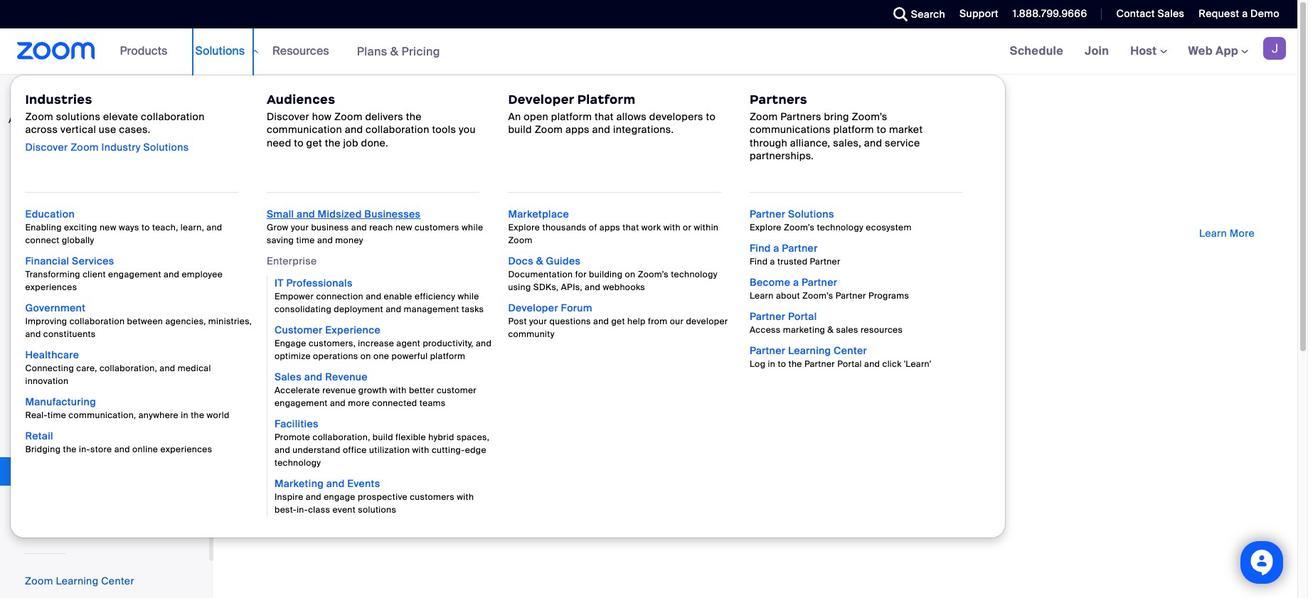 Task type: locate. For each thing, give the bounding box(es) containing it.
0 vertical spatial discover
[[267, 110, 310, 123]]

partner up find a partner link
[[750, 208, 786, 221]]

banner
[[0, 28, 1298, 539]]

0 horizontal spatial experiences
[[25, 282, 77, 293]]

time up enterprise
[[296, 235, 315, 246]]

1 vertical spatial your
[[529, 316, 548, 327]]

build up utilization
[[373, 432, 393, 443]]

0 horizontal spatial get
[[306, 136, 322, 149]]

sign- up how
[[319, 95, 345, 108]]

0 horizontal spatial learning
[[56, 575, 99, 588]]

optimize
[[275, 351, 311, 362]]

healthcare link
[[25, 349, 79, 362]]

manufacturing real-time communication, anywhere in the world
[[25, 396, 230, 421]]

privacy
[[72, 436, 107, 448]]

operations
[[313, 351, 358, 362]]

1 horizontal spatial allows
[[617, 110, 647, 123]]

collaboration up cases.
[[141, 110, 205, 123]]

the inside partner learning center log in to the partner portal and click 'learn'
[[789, 359, 803, 370]]

developer forum post your questions and get help from our developer community
[[508, 302, 728, 340]]

developer inside developer platform an open platform that allows developers to build zoom apps and integrations.
[[508, 92, 575, 107]]

0 horizontal spatial app
[[37, 346, 57, 359]]

0 vertical spatial experiences
[[25, 282, 77, 293]]

in inside partner learning center log in to the partner portal and click 'learn'
[[768, 359, 776, 370]]

1 find from the top
[[750, 242, 771, 255]]

& inside partner portal access marketing & sales resources
[[828, 325, 834, 336]]

products button
[[120, 28, 174, 74]]

contact sales
[[1117, 7, 1185, 20]]

with down flexible
[[412, 445, 430, 456]]

is right the what
[[275, 95, 283, 108]]

collaboration inside industries zoom solutions elevate collaboration across vertical use cases. discover zoom industry solutions
[[141, 110, 205, 123]]

portal
[[789, 310, 817, 323], [838, 359, 863, 370]]

1 horizontal spatial technology
[[671, 269, 718, 280]]

2 vertical spatial technology
[[275, 458, 321, 469]]

1 vertical spatial developer
[[508, 302, 559, 315]]

0 horizontal spatial on
[[361, 351, 371, 362]]

on
[[582, 194, 594, 207], [625, 269, 636, 280], [361, 351, 371, 362]]

to left (such
[[706, 110, 716, 123]]

time inside manufacturing real-time communication, anywhere in the world
[[48, 410, 66, 421]]

1 horizontal spatial get
[[612, 316, 625, 327]]

time down 'manufacturing'
[[48, 410, 66, 421]]

discover inside industries zoom solutions elevate collaboration across vertical use cases. discover zoom industry solutions
[[25, 141, 68, 153]]

0 horizontal spatial center
[[101, 575, 134, 588]]

solutions
[[195, 43, 245, 58], [143, 141, 189, 153], [789, 208, 835, 221]]

app right web
[[1216, 43, 1239, 58]]

and inside education enabling exciting new ways to teach, learn, and connect globally
[[207, 222, 222, 233]]

schedule
[[1010, 43, 1064, 58]]

a up about
[[793, 276, 799, 289]]

data & privacy
[[37, 436, 110, 448]]

0 horizontal spatial solutions
[[143, 141, 189, 153]]

education
[[25, 208, 75, 221]]

0 vertical spatial learning
[[789, 344, 832, 357]]

in- inside marketing and events inspire and engage prospective customers with best-in-class event solutions
[[297, 505, 308, 516]]

zoom's inside the partner solutions explore zoom's technology ecosystem
[[784, 222, 815, 233]]

0 vertical spatial on
[[582, 194, 594, 207]]

1 vertical spatial technology
[[671, 269, 718, 280]]

real-
[[25, 410, 48, 421]]

customers
[[415, 222, 460, 233], [410, 492, 455, 503]]

0 horizontal spatial marketplace
[[59, 346, 120, 359]]

in- inside retail bridging the in-store and online experiences
[[79, 444, 90, 456]]

0 horizontal spatial collaboration
[[69, 316, 125, 327]]

0 vertical spatial portal
[[789, 310, 817, 323]]

revenue
[[323, 385, 356, 396]]

to down platform
[[587, 116, 596, 128]]

audiences discover how zoom delivers the communication and collaboration tools you need to get the job done.
[[267, 92, 476, 149]]

platform down productivity,
[[430, 351, 466, 362]]

saml2.0)
[[862, 116, 909, 128]]

10
[[476, 194, 487, 207]]

new down businesses
[[396, 222, 413, 233]]

1 vertical spatial is
[[272, 135, 280, 148]]

the inside retail bridging the in-store and online experiences
[[63, 444, 77, 456]]

businesses
[[365, 208, 421, 221]]

1 horizontal spatial that
[[623, 222, 640, 233]]

innovation
[[25, 376, 69, 387]]

and down improving
[[25, 329, 41, 340]]

& left the sales
[[828, 325, 834, 336]]

world
[[207, 410, 230, 421]]

education enabling exciting new ways to teach, learn, and connect globally
[[25, 208, 222, 246]]

1 horizontal spatial your
[[529, 316, 548, 327]]

menu containing app marketplace
[[0, 338, 209, 517]]

to right ways at the top
[[142, 222, 150, 233]]

partner portal link
[[750, 310, 817, 323]]

0 vertical spatial more
[[424, 194, 449, 207]]

industries
[[25, 92, 92, 107]]

collaboration, inside healthcare connecting care, collaboration, and medical innovation
[[100, 363, 157, 374]]

0 vertical spatial single
[[286, 95, 316, 108]]

and inside retail bridging the in-store and online experiences
[[114, 444, 130, 456]]

1 vertical spatial click
[[883, 359, 902, 370]]

small and midsized businesses link
[[267, 208, 421, 221]]

0 horizontal spatial use
[[99, 123, 116, 136]]

and inside docs & guides documentation for building on zoom's technology using sdks, apis, and webhooks
[[585, 282, 601, 293]]

and down promote
[[275, 445, 290, 456]]

click left 'learn'
[[883, 359, 902, 370]]

1 vertical spatial marketplace
[[59, 346, 120, 359]]

technology down within
[[671, 269, 718, 280]]

to left market
[[877, 123, 887, 136]]

with up connected
[[390, 385, 407, 396]]

on up webhooks
[[625, 269, 636, 280]]

sales
[[837, 325, 859, 336]]

and up class at the left bottom of the page
[[306, 492, 322, 503]]

1 vertical spatial solutions
[[143, 141, 189, 153]]

0 horizontal spatial allows
[[382, 116, 412, 128]]

or left within
[[683, 222, 692, 233]]

partner inside partner portal access marketing & sales resources
[[750, 310, 786, 323]]

growth
[[359, 385, 387, 396]]

zoom's down "partner solutions" link
[[784, 222, 815, 233]]

2 developer from the top
[[508, 302, 559, 315]]

'learn'
[[905, 359, 932, 370]]

zoom's down become a partner link
[[803, 290, 834, 302]]

2 horizontal spatial platform
[[834, 123, 875, 136]]

a for become
[[793, 276, 799, 289]]

& up the documentation
[[536, 255, 544, 268]]

1 vertical spatial partners
[[781, 110, 822, 123]]

open
[[524, 110, 549, 123]]

discover zoom industry solutions link
[[25, 141, 189, 153]]

1 horizontal spatial in-
[[297, 505, 308, 516]]

0 vertical spatial app
[[1216, 43, 1239, 58]]

1 horizontal spatial solutions
[[195, 43, 245, 58]]

0 horizontal spatial learn
[[750, 290, 774, 302]]

elevate
[[103, 110, 138, 123]]

ministries,
[[208, 316, 252, 327]]

meetings navigation
[[1000, 28, 1298, 75]]

allows up done.
[[382, 116, 412, 128]]

medical
[[178, 363, 211, 374]]

and left employee
[[164, 269, 180, 280]]

more left than
[[424, 194, 449, 207]]

and right store
[[114, 444, 130, 456]]

with right work
[[664, 222, 681, 233]]

zoom.
[[961, 116, 992, 128]]

1 vertical spatial build
[[373, 432, 393, 443]]

0 vertical spatial sales
[[1158, 7, 1185, 20]]

1 vertical spatial engagement
[[275, 398, 328, 409]]

apps down platform
[[566, 123, 590, 136]]

to inside developer platform an open platform that allows developers to build zoom apps and integrations.
[[706, 110, 716, 123]]

& for data & privacy
[[62, 436, 70, 448]]

tasks
[[462, 304, 484, 315]]

1 vertical spatial enable
[[384, 291, 413, 302]]

0 vertical spatial is
[[275, 95, 283, 108]]

connection
[[316, 291, 364, 302]]

small
[[267, 208, 294, 221]]

new left ways at the top
[[100, 222, 117, 233]]

resources button
[[273, 28, 336, 74]]

to left the an
[[489, 116, 499, 128]]

allows inside developer platform an open platform that allows developers to build zoom apps and integrations.
[[617, 110, 647, 123]]

platform inside developer platform an open platform that allows developers to build zoom apps and integrations.
[[551, 110, 592, 123]]

0 vertical spatial while
[[462, 222, 483, 233]]

trusted
[[778, 256, 808, 268]]

0 horizontal spatial collaboration,
[[100, 363, 157, 374]]

zoom's up webhooks
[[638, 269, 669, 280]]

build inside developer platform an open platform that allows developers to build zoom apps and integrations.
[[508, 123, 532, 136]]

what is single sign-on?
[[248, 95, 365, 108]]

partners zoom partners bring zoom's communications platform to market through alliance, sales, and service partnerships.
[[750, 92, 923, 162]]

1 vertical spatial single
[[276, 116, 307, 128]]

0 vertical spatial in-
[[79, 444, 90, 456]]

use inside industries zoom solutions elevate collaboration across vertical use cases. discover zoom industry solutions
[[99, 123, 116, 136]]

customers inside small and midsized businesses grow your business and reach new customers while saving time and money
[[415, 222, 460, 233]]

constituents
[[43, 329, 96, 340]]

products
[[120, 43, 168, 58]]

it
[[275, 277, 284, 290]]

1 vertical spatial get
[[612, 316, 625, 327]]

collaboration, up manufacturing real-time communication, anywhere in the world
[[100, 363, 157, 374]]

your
[[291, 222, 309, 233], [529, 316, 548, 327]]

1 horizontal spatial or
[[849, 116, 859, 128]]

that inside developer platform an open platform that allows developers to build zoom apps and integrations.
[[595, 110, 614, 123]]

profile picture image
[[1264, 37, 1287, 60]]

1 vertical spatial more
[[348, 398, 370, 409]]

reach
[[370, 222, 393, 233]]

how
[[312, 110, 332, 123]]

is inside single sign-on (sso) allows account admin to enable members to use corporate credentials (such as active directory or saml2.0) to access zoom. how is sso enabled?
[[272, 135, 280, 148]]

1 vertical spatial solutions
[[358, 505, 397, 516]]

1 vertical spatial that
[[623, 222, 640, 233]]

admin
[[457, 116, 487, 128]]

alliance,
[[791, 136, 831, 149]]

sign- inside single sign-on (sso) allows account admin to enable members to use corporate credentials (such as active directory or saml2.0) to access zoom. how is sso enabled?
[[309, 116, 335, 128]]

0 horizontal spatial time
[[48, 410, 66, 421]]

click up thousands
[[557, 194, 579, 207]]

0 horizontal spatial discover
[[25, 141, 68, 153]]

or inside single sign-on (sso) allows account admin to enable members to use corporate credentials (such as active directory or saml2.0) to access zoom. how is sso enabled?
[[849, 116, 859, 128]]

on left one
[[361, 351, 371, 362]]

1 horizontal spatial engagement
[[275, 398, 328, 409]]

1 horizontal spatial app
[[1216, 43, 1239, 58]]

in right log
[[768, 359, 776, 370]]

technology left ecosystem
[[817, 222, 864, 233]]

and up accelerate
[[304, 371, 323, 384]]

& inside menu
[[62, 436, 70, 448]]

search button
[[883, 0, 949, 28]]

0 vertical spatial get
[[306, 136, 322, 149]]

the right 'delivers'
[[406, 110, 422, 123]]

one
[[374, 351, 389, 362]]

0 horizontal spatial explore
[[508, 222, 540, 233]]

developer up post
[[508, 302, 559, 315]]

1 horizontal spatial new
[[396, 222, 413, 233]]

spaces,
[[457, 432, 490, 443]]

1 vertical spatial in
[[181, 410, 189, 421]]

apps right of
[[600, 222, 621, 233]]

1 horizontal spatial build
[[508, 123, 532, 136]]

& inside docs & guides documentation for building on zoom's technology using sdks, apis, and webhooks
[[536, 255, 544, 268]]

and up "money"
[[351, 222, 367, 233]]

and inside developer forum post your questions and get help from our developer community
[[594, 316, 609, 327]]

between
[[127, 316, 163, 327]]

0 vertical spatial solutions
[[195, 43, 245, 58]]

experiences down transforming
[[25, 282, 77, 293]]

0 vertical spatial developer
[[508, 92, 575, 107]]

1 vertical spatial learning
[[56, 575, 99, 588]]

0 horizontal spatial technology
[[275, 458, 321, 469]]

marketing
[[783, 325, 826, 336]]

the inside manufacturing real-time communication, anywhere in the world
[[191, 410, 204, 421]]

vertical
[[61, 123, 96, 136]]

and down saml2.0)
[[865, 136, 883, 149]]

collaboration down 'delivers'
[[366, 123, 430, 136]]

& for docs & guides documentation for building on zoom's technology using sdks, apis, and webhooks
[[536, 255, 544, 268]]

technology inside docs & guides documentation for building on zoom's technology using sdks, apis, and webhooks
[[671, 269, 718, 280]]

solutions down prospective
[[358, 505, 397, 516]]

2 vertical spatial solutions
[[789, 208, 835, 221]]

find a partner find a trusted partner
[[750, 242, 841, 268]]

2 explore from the left
[[750, 222, 782, 233]]

that inside 'marketplace explore thousands of apps that work with or within zoom'
[[623, 222, 640, 233]]

0 vertical spatial engagement
[[108, 269, 161, 280]]

experiences right online
[[160, 444, 212, 456]]

developer inside developer forum post your questions and get help from our developer community
[[508, 302, 559, 315]]

partner solutions explore zoom's technology ecosystem
[[750, 208, 912, 233]]

to right log
[[778, 359, 787, 370]]

collaboration, up "office"
[[313, 432, 370, 443]]

access
[[924, 116, 958, 128]]

1 vertical spatial or
[[683, 222, 692, 233]]

1 new from the left
[[100, 222, 117, 233]]

sales right contact
[[1158, 7, 1185, 20]]

with inside 'marketplace explore thousands of apps that work with or within zoom'
[[664, 222, 681, 233]]

experiences for services
[[25, 282, 77, 293]]

use up discover zoom industry solutions link
[[99, 123, 116, 136]]

discover down across
[[25, 141, 68, 153]]

portal up marketing
[[789, 310, 817, 323]]

allows up integrations.
[[617, 110, 647, 123]]

2 new from the left
[[396, 222, 413, 233]]

1 vertical spatial center
[[101, 575, 134, 588]]

0 vertical spatial sign-
[[319, 95, 345, 108]]

solutions inside dropdown button
[[195, 43, 245, 58]]

1 horizontal spatial platform
[[551, 110, 592, 123]]

engagement inside sales and revenue accelerate revenue growth with better customer engagement and more connected teams
[[275, 398, 328, 409]]

enterprise element
[[267, 276, 494, 517]]

partnerships.
[[750, 149, 814, 162]]

on inside docs & guides documentation for building on zoom's technology using sdks, apis, and webhooks
[[625, 269, 636, 280]]

0 horizontal spatial apps
[[566, 123, 590, 136]]

to
[[706, 110, 716, 123], [489, 116, 499, 128], [587, 116, 596, 128], [911, 116, 921, 128], [877, 123, 887, 136], [294, 136, 304, 149], [333, 194, 343, 207], [142, 222, 150, 233], [778, 359, 787, 370]]

audiences
[[267, 92, 336, 107]]

inspire
[[275, 492, 304, 503]]

learning inside the side navigation navigation
[[56, 575, 99, 588]]

single up sso
[[276, 116, 307, 128]]

0 vertical spatial your
[[291, 222, 309, 233]]

0 vertical spatial center
[[834, 344, 868, 357]]

single inside single sign-on (sso) allows account admin to enable members to use corporate credentials (such as active directory or saml2.0) to access zoom. how is sso enabled?
[[276, 116, 307, 128]]

get left help
[[612, 316, 625, 327]]

and right questions
[[594, 316, 609, 327]]

1 horizontal spatial apps
[[600, 222, 621, 233]]

platform right open
[[551, 110, 592, 123]]

1 horizontal spatial enable
[[502, 116, 535, 128]]

build down the an
[[508, 123, 532, 136]]

get inside audiences discover how zoom delivers the communication and collaboration tools you need to get the job done.
[[306, 136, 322, 149]]

1 vertical spatial on
[[625, 269, 636, 280]]

side navigation navigation
[[0, 0, 214, 599]]

engagement down accelerate
[[275, 398, 328, 409]]

is right how
[[272, 135, 280, 148]]

1 vertical spatial discover
[[25, 141, 68, 153]]

1 developer from the top
[[508, 92, 575, 107]]

1 explore from the left
[[508, 222, 540, 233]]

1 vertical spatial time
[[48, 410, 66, 421]]

1 vertical spatial learn
[[750, 290, 774, 302]]

0 horizontal spatial solutions
[[56, 110, 100, 123]]

1 vertical spatial portal
[[838, 359, 863, 370]]

customers inside marketing and events inspire and engage prospective customers with best-in-class event solutions
[[410, 492, 455, 503]]

on inside customer experience engage customers, increase agent productivity, and optimize operations on one powerful platform
[[361, 351, 371, 362]]

& for plans & pricing
[[391, 44, 399, 59]]

and down platform
[[593, 123, 611, 136]]

reports link
[[0, 70, 209, 99]]

government link
[[25, 302, 86, 315]]

collaboration inside audiences discover how zoom delivers the communication and collaboration tools you need to get the job done.
[[366, 123, 430, 136]]

and down for
[[585, 282, 601, 293]]

zoom inside menu
[[37, 376, 65, 389]]

partner up access in the bottom right of the page
[[750, 310, 786, 323]]

marketplace inside 'marketplace explore thousands of apps that work with or within zoom'
[[508, 208, 569, 221]]

2 vertical spatial on
[[361, 351, 371, 362]]

2 horizontal spatial on
[[625, 269, 636, 280]]

more down growth
[[348, 398, 370, 409]]

0 horizontal spatial new
[[100, 222, 117, 233]]

more inside sales and revenue accelerate revenue growth with better customer engagement and more connected teams
[[348, 398, 370, 409]]

solutions up vertical
[[56, 110, 100, 123]]

the right data
[[63, 444, 77, 456]]

discover up communication
[[267, 110, 310, 123]]

center inside partner learning center log in to the partner portal and click 'learn'
[[834, 344, 868, 357]]

partners up active on the right of page
[[750, 92, 808, 107]]

class
[[308, 505, 330, 516]]

app up 'connecting'
[[37, 346, 57, 359]]

0 horizontal spatial sales
[[275, 371, 302, 384]]

developer for platform
[[508, 92, 575, 107]]

0 vertical spatial marketplace
[[508, 208, 569, 221]]

the left world
[[191, 410, 204, 421]]

1 vertical spatial sign-
[[309, 116, 335, 128]]

sign- up enabled?
[[309, 116, 335, 128]]

zoom's right bring
[[852, 110, 888, 123]]

experiences inside financial services transforming client engagement and employee experiences
[[25, 282, 77, 293]]

in right anywhere
[[181, 410, 189, 421]]

customers down to upgrade to a paid plan with more than 10 hosts, please click on "billing". at the top of page
[[415, 222, 460, 233]]

enable up management
[[384, 291, 413, 302]]

use inside single sign-on (sso) allows account admin to enable members to use corporate credentials (such as active directory or saml2.0) to access zoom. how is sso enabled?
[[599, 116, 616, 128]]

and down upgrade
[[297, 208, 315, 221]]

customer
[[437, 385, 477, 396]]

web app button
[[1189, 43, 1249, 58]]

customer experience link
[[275, 324, 381, 337]]

banner containing industries
[[0, 28, 1298, 539]]

1 horizontal spatial learning
[[789, 344, 832, 357]]

1 horizontal spatial solutions
[[358, 505, 397, 516]]

enable left members
[[502, 116, 535, 128]]

admin
[[9, 115, 38, 126]]

1 vertical spatial customers
[[410, 492, 455, 503]]

than
[[452, 194, 473, 207]]

partners up communications
[[781, 110, 822, 123]]

facilities link
[[275, 418, 319, 431]]

zoom
[[25, 110, 53, 123], [334, 110, 363, 123], [750, 110, 778, 123], [535, 123, 563, 136], [71, 141, 99, 153], [508, 235, 533, 246], [37, 376, 65, 389], [25, 575, 53, 588]]

marketplace inside "link"
[[59, 346, 120, 359]]

web
[[1189, 43, 1213, 58]]

1 horizontal spatial explore
[[750, 222, 782, 233]]

menu
[[0, 338, 209, 517]]

zoom's
[[852, 110, 888, 123], [784, 222, 815, 233], [638, 269, 669, 280], [803, 290, 834, 302]]

platform
[[578, 92, 636, 107]]

0 vertical spatial collaboration,
[[100, 363, 157, 374]]

zoom's inside docs & guides documentation for building on zoom's technology using sdks, apis, and webhooks
[[638, 269, 669, 280]]

technology inside facilities promote collaboration, build flexible hybrid spaces, and understand office utilization with cutting-edge technology
[[275, 458, 321, 469]]

zoom's inside become a partner learn about zoom's partner programs
[[803, 290, 834, 302]]

0 horizontal spatial more
[[348, 398, 370, 409]]

a up the trusted
[[774, 242, 780, 255]]

collaboration,
[[100, 363, 157, 374], [313, 432, 370, 443]]

in
[[768, 359, 776, 370], [181, 410, 189, 421]]

and right learn,
[[207, 222, 222, 233]]

0 horizontal spatial your
[[291, 222, 309, 233]]

zoom inside developer platform an open platform that allows developers to build zoom apps and integrations.
[[535, 123, 563, 136]]

and down business
[[317, 235, 333, 246]]

about
[[776, 290, 801, 302]]

the left "job"
[[325, 136, 341, 149]]

1 horizontal spatial use
[[599, 116, 616, 128]]

zoom inside partners zoom partners bring zoom's communications platform to market through alliance, sales, and service partnerships.
[[750, 110, 778, 123]]

and right productivity,
[[476, 338, 492, 349]]

center inside the side navigation navigation
[[101, 575, 134, 588]]

collaboration up constituents
[[69, 316, 125, 327]]

2 horizontal spatial collaboration
[[366, 123, 430, 136]]

healthcare
[[25, 349, 79, 362]]

discover
[[267, 110, 310, 123], [25, 141, 68, 153]]

or
[[849, 116, 859, 128], [683, 222, 692, 233]]

0 vertical spatial customers
[[415, 222, 460, 233]]

zoom logo image
[[17, 42, 95, 60]]

a inside become a partner learn about zoom's partner programs
[[793, 276, 799, 289]]

sdks,
[[534, 282, 559, 293]]

explore up find a partner link
[[750, 222, 782, 233]]

app marketplace
[[37, 346, 120, 359]]

& right plans
[[391, 44, 399, 59]]

1 vertical spatial experiences
[[160, 444, 212, 456]]

and inside healthcare connecting care, collaboration, and medical innovation
[[160, 363, 175, 374]]

your right the grow
[[291, 222, 309, 233]]

marketplace explore thousands of apps that work with or within zoom
[[508, 208, 719, 246]]



Task type: describe. For each thing, give the bounding box(es) containing it.
and inside government improving collaboration between agencies, ministries, and constituents
[[25, 329, 41, 340]]

industries zoom solutions elevate collaboration across vertical use cases. discover zoom industry solutions
[[25, 92, 205, 153]]

zoom mesh link
[[0, 368, 209, 396]]

financial services link
[[25, 255, 114, 268]]

solutions inside industries zoom solutions elevate collaboration across vertical use cases. discover zoom industry solutions
[[143, 141, 189, 153]]

engage
[[275, 338, 307, 349]]

pricing
[[402, 44, 440, 59]]

contact
[[1117, 7, 1156, 20]]

cases.
[[119, 123, 151, 136]]

experiences for bridging
[[160, 444, 212, 456]]

mesh
[[68, 376, 95, 389]]

business
[[311, 222, 349, 233]]

become
[[750, 276, 791, 289]]

marketplace link
[[508, 208, 569, 221]]

accelerate
[[275, 385, 320, 396]]

solutions inside industries zoom solutions elevate collaboration across vertical use cases. discover zoom industry solutions
[[56, 110, 100, 123]]

2 find from the top
[[750, 256, 768, 268]]

to inside partner learning center log in to the partner portal and click 'learn'
[[778, 359, 787, 370]]

app inside meetings navigation
[[1216, 43, 1239, 58]]

branding
[[37, 406, 81, 418]]

enable inside the it professionals empower connection and enable efficiency while consolidating deployment and management tasks
[[384, 291, 413, 302]]

your inside developer forum post your questions and get help from our developer community
[[529, 316, 548, 327]]

to inside education enabling exciting new ways to teach, learn, and connect globally
[[142, 222, 150, 233]]

time inside small and midsized businesses grow your business and reach new customers while saving time and money
[[296, 235, 315, 246]]

center for zoom learning center
[[101, 575, 134, 588]]

deployment
[[334, 304, 384, 315]]

click inside partner learning center log in to the partner portal and click 'learn'
[[883, 359, 902, 370]]

and inside audiences discover how zoom delivers the communication and collaboration tools you need to get the job done.
[[345, 123, 363, 136]]

and inside partner learning center log in to the partner portal and click 'learn'
[[865, 359, 881, 370]]

to upgrade to a paid plan with more than 10 hosts, please click on "billing".
[[276, 194, 636, 207]]

learning for partner
[[789, 344, 832, 357]]

developer for forum
[[508, 302, 559, 315]]

enabled?
[[307, 135, 352, 148]]

demo
[[1251, 7, 1280, 20]]

for
[[576, 269, 587, 280]]

ecosystem
[[866, 222, 912, 233]]

employee
[[182, 269, 223, 280]]

new inside education enabling exciting new ways to teach, learn, and connect globally
[[100, 222, 117, 233]]

enterprise
[[267, 255, 317, 268]]

please
[[522, 194, 554, 207]]

apis,
[[561, 282, 583, 293]]

corporate
[[619, 116, 667, 128]]

sales inside sales and revenue accelerate revenue growth with better customer engagement and more connected teams
[[275, 371, 302, 384]]

cutting-
[[432, 445, 465, 456]]

product information navigation
[[10, 28, 1007, 539]]

healthcare connecting care, collaboration, and medical innovation
[[25, 349, 211, 387]]

consolidating
[[275, 304, 332, 315]]

that for marketplace
[[623, 222, 640, 233]]

portal inside partner portal access marketing & sales resources
[[789, 310, 817, 323]]

with inside facilities promote collaboration, build flexible hybrid spaces, and understand office utilization with cutting-edge technology
[[412, 445, 430, 456]]

empower
[[275, 291, 314, 302]]

account
[[415, 116, 454, 128]]

more
[[1230, 227, 1255, 240]]

explore inside the partner solutions explore zoom's technology ecosystem
[[750, 222, 782, 233]]

solutions inside the partner solutions explore zoom's technology ecosystem
[[789, 208, 835, 221]]

collaboration inside government improving collaboration between agencies, ministries, and constituents
[[69, 316, 125, 327]]

documentation
[[508, 269, 573, 280]]

and up engage
[[326, 478, 345, 490]]

ways
[[119, 222, 139, 233]]

through
[[750, 136, 788, 149]]

customers,
[[309, 338, 356, 349]]

to up service
[[911, 116, 921, 128]]

with inside sales and revenue accelerate revenue growth with better customer engagement and more connected teams
[[390, 385, 407, 396]]

technology inside the partner solutions explore zoom's technology ecosystem
[[817, 222, 864, 233]]

paid
[[354, 194, 375, 207]]

credentials
[[669, 116, 724, 128]]

globally
[[62, 235, 94, 246]]

a for find
[[774, 242, 780, 255]]

zoom inside 'marketplace explore thousands of apps that work with or within zoom'
[[508, 235, 533, 246]]

to inside audiences discover how zoom delivers the communication and collaboration tools you need to get the job done.
[[294, 136, 304, 149]]

portal inside partner learning center log in to the partner portal and click 'learn'
[[838, 359, 863, 370]]

your inside small and midsized businesses grow your business and reach new customers while saving time and money
[[291, 222, 309, 233]]

0 vertical spatial partners
[[750, 92, 808, 107]]

a down find a partner link
[[770, 256, 776, 268]]

apps inside developer platform an open platform that allows developers to build zoom apps and integrations.
[[566, 123, 590, 136]]

discover inside audiences discover how zoom delivers the communication and collaboration tools you need to get the job done.
[[267, 110, 310, 123]]

partner solutions link
[[750, 208, 835, 221]]

sales,
[[834, 136, 862, 149]]

building
[[589, 269, 623, 280]]

zoom inside audiences discover how zoom delivers the communication and collaboration tools you need to get the job done.
[[334, 110, 363, 123]]

and up deployment
[[366, 291, 382, 302]]

to up midsized
[[333, 194, 343, 207]]

engage
[[324, 492, 356, 503]]

1 horizontal spatial on
[[582, 194, 594, 207]]

community
[[508, 329, 555, 340]]

partner up the trusted
[[782, 242, 818, 255]]

data
[[37, 436, 60, 448]]

log
[[750, 359, 766, 370]]

partner inside the partner solutions explore zoom's technology ecosystem
[[750, 208, 786, 221]]

admin menu menu
[[0, 140, 209, 519]]

improving
[[25, 316, 67, 327]]

partner learning center log in to the partner portal and click 'learn'
[[750, 344, 932, 370]]

small and midsized businesses grow your business and reach new customers while saving time and money
[[267, 208, 483, 246]]

partner up the sales
[[836, 290, 867, 302]]

communications
[[750, 123, 831, 136]]

allows inside single sign-on (sso) allows account admin to enable members to use corporate credentials (such as active directory or saml2.0) to access zoom. how is sso enabled?
[[382, 116, 412, 128]]

plan
[[378, 194, 399, 207]]

platform inside customer experience engage customers, increase agent productivity, and optimize operations on one powerful platform
[[430, 351, 466, 362]]

from
[[648, 316, 668, 327]]

guides
[[546, 255, 581, 268]]

services
[[72, 255, 114, 268]]

retail bridging the in-store and online experiences
[[25, 430, 212, 456]]

plans & pricing
[[357, 44, 440, 59]]

saving
[[267, 235, 294, 246]]

and inside financial services transforming client engagement and employee experiences
[[164, 269, 180, 280]]

bridging
[[25, 444, 61, 456]]

management
[[404, 304, 460, 315]]

agent
[[397, 338, 421, 349]]

build inside facilities promote collaboration, build flexible hybrid spaces, and understand office utilization with cutting-edge technology
[[373, 432, 393, 443]]

and right deployment
[[386, 304, 402, 315]]

sales and revenue link
[[275, 371, 368, 384]]

zoom's inside partners zoom partners bring zoom's communications platform to market through alliance, sales, and service partnerships.
[[852, 110, 888, 123]]

retail
[[25, 430, 53, 443]]

zoom learning center
[[25, 575, 134, 588]]

find a partner link
[[750, 242, 818, 255]]

prospective
[[358, 492, 408, 503]]

in inside manufacturing real-time communication, anywhere in the world
[[181, 410, 189, 421]]

a up the small and midsized businesses link
[[346, 194, 352, 207]]

and down revenue
[[330, 398, 346, 409]]

to inside partners zoom partners bring zoom's communications platform to market through alliance, sales, and service partnerships.
[[877, 123, 887, 136]]

or inside 'marketplace explore thousands of apps that work with or within zoom'
[[683, 222, 692, 233]]

schedule link
[[1000, 28, 1075, 74]]

promote
[[275, 432, 310, 443]]

platform inside partners zoom partners bring zoom's communications platform to market through alliance, sales, and service partnerships.
[[834, 123, 875, 136]]

engagement inside financial services transforming client engagement and employee experiences
[[108, 269, 161, 280]]

app marketplace link
[[0, 338, 209, 367]]

a for request
[[1243, 7, 1249, 20]]

apps inside 'marketplace explore thousands of apps that work with or within zoom'
[[600, 222, 621, 233]]

that for developer
[[595, 110, 614, 123]]

learn inside become a partner learn about zoom's partner programs
[[750, 290, 774, 302]]

experience
[[325, 324, 381, 337]]

(sso)
[[352, 116, 379, 128]]

learning for zoom
[[56, 575, 99, 588]]

new inside small and midsized businesses grow your business and reach new customers while saving time and money
[[396, 222, 413, 233]]

enable inside single sign-on (sso) allows account admin to enable members to use corporate credentials (such as active directory or saml2.0) to access zoom. how is sso enabled?
[[502, 116, 535, 128]]

"billing".
[[597, 194, 636, 207]]

with inside marketing and events inspire and engage prospective customers with best-in-class event solutions
[[457, 492, 474, 503]]

1 horizontal spatial learn
[[1200, 227, 1228, 240]]

partner up log
[[750, 344, 786, 357]]

plans
[[357, 44, 388, 59]]

app inside "link"
[[37, 346, 57, 359]]

while inside small and midsized businesses grow your business and reach new customers while saving time and money
[[462, 222, 483, 233]]

and inside facilities promote collaboration, build flexible hybrid spaces, and understand office utilization with cutting-edge technology
[[275, 445, 290, 456]]

get inside developer forum post your questions and get help from our developer community
[[612, 316, 625, 327]]

partner learning center link
[[750, 344, 868, 357]]

partner up become a partner learn about zoom's partner programs
[[810, 256, 841, 268]]

while inside the it professionals empower connection and enable efficiency while consolidating deployment and management tasks
[[458, 291, 480, 302]]

explore inside 'marketplace explore thousands of apps that work with or within zoom'
[[508, 222, 540, 233]]

industry
[[101, 141, 141, 153]]

with up businesses
[[401, 194, 421, 207]]

0 horizontal spatial click
[[557, 194, 579, 207]]

it professionals empower connection and enable efficiency while consolidating deployment and management tasks
[[275, 277, 484, 315]]

government
[[25, 302, 86, 315]]

resources
[[861, 325, 903, 336]]

and inside developer platform an open platform that allows developers to build zoom apps and integrations.
[[593, 123, 611, 136]]

and inside customer experience engage customers, increase agent productivity, and optimize operations on one powerful platform
[[476, 338, 492, 349]]

center for partner learning center log in to the partner portal and click 'learn'
[[834, 344, 868, 357]]

solutions inside marketing and events inspire and engage prospective customers with best-in-class event solutions
[[358, 505, 397, 516]]

1 horizontal spatial sales
[[1158, 7, 1185, 20]]

collaboration, inside facilities promote collaboration, build flexible hybrid spaces, and understand office utilization with cutting-edge technology
[[313, 432, 370, 443]]

partner down the trusted
[[802, 276, 838, 289]]

utilization
[[369, 445, 410, 456]]

using
[[508, 282, 531, 293]]

and inside partners zoom partners bring zoom's communications platform to market through alliance, sales, and service partnerships.
[[865, 136, 883, 149]]

midsized
[[318, 208, 362, 221]]

partner down the partner learning center link
[[805, 359, 836, 370]]

thousands
[[543, 222, 587, 233]]

money
[[335, 235, 364, 246]]

retail link
[[25, 430, 53, 443]]



Task type: vqa. For each thing, say whether or not it's contained in the screenshot.


